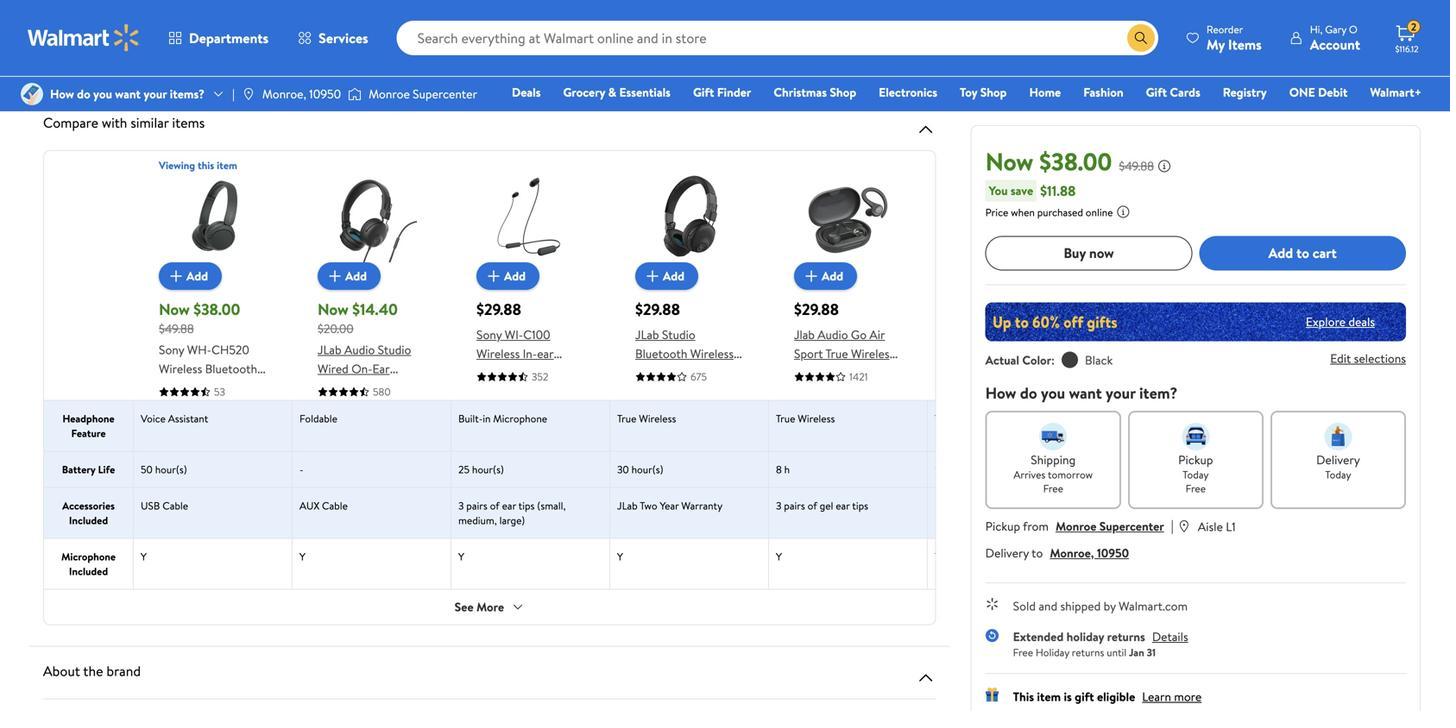 Task type: describe. For each thing, give the bounding box(es) containing it.
audio inside $29.88 jlab audio go air sport true wireless earbuds
[[818, 326, 849, 343]]

fashion
[[1084, 84, 1124, 101]]

$29.88 for $29.88 jlab audio go air sport true wireless earbuds
[[795, 299, 839, 320]]

your for item?
[[1106, 382, 1136, 404]]

intent image for pickup image
[[1183, 423, 1210, 451]]

30 inside cell
[[617, 462, 629, 477]]

now for now $14.40 $20.00 jlab audio studio wired on-ear headphones
[[318, 299, 349, 320]]

wireless inside $29.88 jlab studio bluetooth wireless on-ear headphones | 30  hour bluetooth 5 playtime | eq3 sound | ultra-plush faux leather & cloud foam cushions | track and volume controls | black
[[691, 345, 734, 362]]

pickup for pickup from monroe supercenter |
[[986, 518, 1021, 535]]

extended
[[1014, 628, 1064, 645]]

today for pickup
[[1183, 467, 1209, 482]]

monroe supercenter button
[[1056, 518, 1165, 535]]

31
[[1147, 645, 1156, 660]]

it.
[[794, 59, 804, 76]]

learn more button
[[1143, 688, 1202, 705]]

do for how do you want your item?
[[1021, 382, 1038, 404]]

2 voice assistant from the left
[[935, 412, 1003, 426]]

how for how do you want your items?
[[50, 85, 74, 102]]

see more
[[455, 599, 504, 616]]

holiday
[[1036, 645, 1070, 660]]

sony wh-ch520 wireless bluetooth headphones with microphone-black image
[[168, 173, 258, 263]]

Search search field
[[397, 21, 1159, 55]]

h
[[785, 462, 790, 477]]

information.
[[264, 59, 329, 76]]

2 assistant from the left
[[963, 412, 1003, 426]]

jlab
[[795, 326, 815, 343]]

controls
[[678, 497, 723, 514]]

debit
[[1319, 84, 1348, 101]]

wireless inside 'now $38.00 $49.88 sony wh-ch520 wireless bluetooth headphones with microphone-black'
[[159, 361, 202, 377]]

manufacturers,
[[332, 59, 411, 76]]

my
[[1207, 35, 1225, 54]]

want for item?
[[1070, 382, 1103, 404]]

352
[[532, 370, 549, 384]]

microphone included row header
[[44, 539, 134, 589]]

$29.88 jlab studio bluetooth wireless on-ear headphones | 30  hour bluetooth 5 playtime | eq3 sound | ultra-plush faux leather & cloud foam cushions | track and volume controls | black
[[636, 299, 742, 533]]

monroe, 10950
[[262, 85, 341, 102]]

two
[[640, 499, 658, 513]]

our
[[832, 59, 849, 76]]

learn more about strikethrough prices image
[[1158, 159, 1172, 173]]

1 voice from the left
[[141, 412, 166, 426]]

hour(s) for 30 hour(s)
[[632, 462, 664, 477]]

christmas shop link
[[766, 83, 865, 101]]

selections
[[1355, 350, 1407, 367]]

0 vertical spatial 10950
[[309, 85, 341, 102]]

with for $38.00
[[227, 380, 249, 396]]

how for how do you want your item?
[[986, 382, 1017, 404]]

swivel
[[64, 14, 96, 31]]

gift finder link
[[686, 83, 759, 101]]

add to cart image for $29.88
[[643, 266, 663, 287]]

aux cable cell
[[293, 488, 452, 538]]

row containing battery life
[[44, 451, 1451, 487]]

delivery today
[[1317, 451, 1361, 482]]

until
[[1107, 645, 1127, 660]]

included for accessories
[[69, 513, 108, 528]]

$29.88 jlab audio go air sport true wireless earbuds
[[795, 299, 895, 381]]

bluetooth up eq3
[[687, 383, 739, 400]]

add button for $14.40
[[318, 263, 381, 290]]

electronics link
[[871, 83, 946, 101]]

 image for monroe, 10950
[[242, 87, 255, 101]]

l1
[[1226, 518, 1236, 535]]

shop for toy shop
[[981, 84, 1007, 101]]

8 h
[[776, 462, 790, 477]]

deals
[[512, 84, 541, 101]]

row containing accessories included
[[44, 487, 1451, 538]]

from
[[1023, 518, 1049, 535]]

6 y cell from the left
[[928, 539, 1087, 589]]

1 voice assistant cell from the left
[[134, 401, 293, 451]]

more
[[477, 599, 504, 616]]

| down product
[[232, 85, 235, 102]]

wireless down earbuds
[[798, 412, 835, 426]]

50
[[141, 462, 153, 477]]

row containing microphone included
[[44, 538, 1451, 589]]

this item is gift eligible learn more
[[1014, 688, 1202, 705]]

add button for sony
[[477, 263, 540, 290]]

50 hour(s)
[[141, 462, 187, 477]]

headphone
[[62, 412, 115, 426]]

monroe inside pickup from monroe supercenter |
[[1056, 518, 1097, 535]]

services
[[319, 28, 368, 47]]

jlab two year warranty cell
[[611, 488, 769, 538]]

compare
[[43, 113, 98, 132]]

buy now
[[1064, 244, 1115, 263]]

0 vertical spatial monroe
[[369, 85, 410, 102]]

| left eq3
[[693, 402, 696, 419]]

track
[[691, 478, 718, 495]]

items
[[172, 113, 205, 132]]

jlab two year warranty
[[617, 499, 723, 513]]

now $14.40 group
[[318, 173, 427, 399]]

partially
[[64, 29, 106, 46]]

reorder my items
[[1207, 22, 1262, 54]]

pickup today free
[[1179, 451, 1214, 496]]

about
[[43, 662, 80, 681]]

in inside cell
[[483, 412, 491, 426]]

accessories included row header
[[44, 488, 134, 538]]

add for $38.00
[[187, 268, 208, 285]]

1 true wireless cell from the left
[[611, 401, 769, 451]]

2 true wireless from the left
[[776, 412, 835, 426]]

you down :
[[1042, 382, 1066, 404]]

free
[[334, 29, 356, 46]]

walmart+
[[1371, 84, 1422, 101]]

1 vertical spatial 10950
[[1097, 545, 1130, 562]]

explore
[[1307, 313, 1346, 330]]

charging
[[935, 499, 976, 513]]

in-
[[523, 345, 537, 362]]

shop for christmas shop
[[830, 84, 857, 101]]

provide
[[522, 59, 561, 76]]

others
[[485, 59, 519, 76]]

hour
[[658, 383, 684, 400]]

1 horizontal spatial returns
[[1108, 628, 1146, 645]]

home
[[1030, 84, 1062, 101]]

walmart.com
[[1119, 598, 1188, 615]]

brand
[[107, 662, 141, 681]]

| left aisle
[[1172, 516, 1174, 535]]

30 hour(s) cell
[[611, 452, 769, 487]]

bluetooth inside 'now $38.00 $49.88 sony wh-ch520 wireless bluetooth headphones with microphone-black'
[[205, 361, 257, 377]]

one debit
[[1290, 84, 1348, 101]]

0 horizontal spatial true
[[617, 412, 637, 426]]

30 inside $29.88 jlab studio bluetooth wireless on-ear headphones | 30  hour bluetooth 5 playtime | eq3 sound | ultra-plush faux leather & cloud foam cushions | track and volume controls | black
[[641, 383, 655, 400]]

3 $29.88 group from the left
[[795, 173, 903, 389]]

and left we
[[664, 59, 683, 76]]

gifting made easy image
[[986, 688, 1000, 702]]

intent image for shipping image
[[1040, 423, 1068, 451]]

add button for jlab
[[795, 263, 858, 290]]

more
[[1175, 688, 1202, 705]]

earbuds
[[795, 364, 836, 381]]

included for microphone
[[69, 564, 108, 579]]

charging case
[[935, 499, 998, 513]]

you right show
[[149, 59, 168, 76]]

add to cart image for now
[[325, 266, 345, 287]]

3 for 3 pairs of ear tips (small, medium, large)
[[459, 499, 464, 513]]

departments button
[[154, 17, 283, 59]]

price when purchased online
[[986, 205, 1114, 220]]

| right warranty
[[726, 497, 729, 514]]

and left easy
[[203, 14, 222, 31]]

jlab inside now $14.40 $20.00 jlab audio studio wired on-ear headphones
[[318, 342, 342, 358]]

made
[[109, 29, 137, 46]]

you down aim
[[93, 85, 112, 102]]

pickup from monroe supercenter |
[[986, 516, 1174, 535]]

8 h cell
[[769, 452, 928, 487]]

| left track
[[686, 478, 688, 495]]

gary
[[1326, 22, 1347, 37]]

free inside shipping arrives tomorrow free
[[1044, 481, 1064, 496]]

to for delivery to monroe, 10950
[[1032, 545, 1043, 562]]

tips inside 3 pairs of ear tips (small, medium, large)
[[519, 499, 535, 513]]

case
[[979, 499, 998, 513]]

Walmart Site-Wide search field
[[397, 21, 1159, 55]]

$49.88 inside 'now $38.00 $49.88 sony wh-ch520 wireless bluetooth headphones with microphone-black'
[[159, 320, 194, 337]]

add for jlab
[[663, 268, 685, 285]]

row containing now $38.00
[[44, 158, 1451, 533]]

add for $14.40
[[345, 268, 367, 285]]

3 for 3 pairs of gel ear tips
[[776, 499, 782, 513]]

ultra-
[[677, 421, 707, 438]]

aux
[[300, 499, 320, 513]]

2 horizontal spatial ear
[[836, 499, 850, 513]]

now for now $38.00
[[986, 145, 1034, 178]]

$38.00 for now $38.00
[[1040, 145, 1113, 178]]

now $14.40 $20.00 jlab audio studio wired on-ear headphones
[[318, 299, 411, 396]]

5
[[636, 402, 642, 419]]

2 true wireless cell from the left
[[769, 401, 928, 451]]

viewing
[[159, 158, 195, 173]]

sold
[[1014, 598, 1036, 615]]

easy
[[225, 14, 247, 31]]

legal information image
[[1117, 205, 1131, 219]]

want for items?
[[115, 85, 141, 102]]

is
[[1064, 688, 1072, 705]]

foldable cell
[[293, 401, 452, 451]]

you left see
[[592, 59, 611, 76]]

hour(s) for 50 hour(s)
[[155, 462, 187, 477]]

3 pairs of gel ear tips cell
[[769, 488, 928, 538]]

now for now $38.00 $49.88 sony wh-ch520 wireless bluetooth headphones with microphone-black
[[159, 299, 190, 320]]

of for gel
[[808, 499, 818, 513]]

now $38.00
[[986, 145, 1113, 178]]

1 horizontal spatial $49.88
[[1120, 158, 1155, 174]]

cable for aux cable
[[322, 499, 348, 513]]

accurate
[[171, 59, 216, 76]]

gift cards link
[[1139, 83, 1209, 101]]

intent image for delivery image
[[1325, 423, 1353, 451]]

2
[[1412, 20, 1417, 34]]

foldable
[[300, 412, 338, 426]]

sony wi-c100 wireless in-ear bluetooth headphones with built-in microphone, blue image
[[486, 173, 576, 263]]

headphones inside 'now $38.00 $49.88 sony wh-ch520 wireless bluetooth headphones with microphone-black'
[[159, 380, 224, 396]]

christmas
[[774, 84, 827, 101]]

true inside $29.88 jlab audio go air sport true wireless earbuds
[[826, 345, 849, 362]]

one
[[1290, 84, 1316, 101]]

here,
[[634, 59, 661, 76]]

registry link
[[1216, 83, 1275, 101]]

and inside $29.88 jlab studio bluetooth wireless on-ear headphones | 30  hour bluetooth 5 playtime | eq3 sound | ultra-plush faux leather & cloud foam cushions | track and volume controls | black
[[721, 478, 740, 495]]

add to cart image for $38.00
[[166, 266, 187, 287]]

0 horizontal spatial returns
[[1072, 645, 1105, 660]]

bluetooth inside $29.88 sony wi-c100 wireless in-ear bluetooth headphones with built-in microphone, blue
[[477, 364, 529, 381]]

aux cable
[[300, 499, 348, 513]]



Task type: vqa. For each thing, say whether or not it's contained in the screenshot.


Task type: locate. For each thing, give the bounding box(es) containing it.
included
[[69, 513, 108, 528], [69, 564, 108, 579]]

2 tips from the left
[[853, 499, 869, 513]]

0 horizontal spatial $38.00
[[194, 299, 240, 320]]

0 horizontal spatial voice assistant cell
[[134, 401, 293, 451]]

monroe supercenter
[[369, 85, 477, 102]]

audio inside now $14.40 $20.00 jlab audio studio wired on-ear headphones
[[345, 342, 375, 358]]

of left gel
[[808, 499, 818, 513]]

pickup for pickup today free
[[1179, 451, 1214, 468]]

add inside 'now $14.40' group
[[345, 268, 367, 285]]

2 cable from the left
[[322, 499, 348, 513]]

3 pairs of gel ear tips
[[776, 499, 869, 513]]

0 horizontal spatial 3
[[459, 499, 464, 513]]

microphone included
[[61, 550, 116, 579]]

hour(s) right 25
[[472, 462, 504, 477]]

y down 3 pairs of gel ear tips
[[776, 550, 782, 564]]

1 horizontal spatial do
[[1021, 382, 1038, 404]]

actual
[[986, 352, 1020, 369]]

1 horizontal spatial your
[[1106, 382, 1136, 404]]

0 vertical spatial supercenter
[[413, 85, 477, 102]]

1 tips from the left
[[519, 499, 535, 513]]

0 horizontal spatial shop
[[830, 84, 857, 101]]

y cell down aux cable cell
[[293, 539, 452, 589]]

see left 'more'
[[455, 599, 474, 616]]

3 inside 3 pairs of ear tips (small, medium, large)
[[459, 499, 464, 513]]

now up the "you" at the right top
[[986, 145, 1034, 178]]

today for delivery
[[1326, 467, 1352, 482]]

y down the charging at right
[[935, 550, 941, 564]]

item left is
[[1037, 688, 1061, 705]]

3 hour(s) from the left
[[632, 462, 664, 477]]

0 vertical spatial to
[[105, 59, 116, 76]]

 image down product
[[242, 87, 255, 101]]

supercenter up 'monroe, 10950' button
[[1100, 518, 1165, 535]]

item inside row
[[217, 158, 237, 173]]

0 horizontal spatial voice assistant
[[141, 412, 208, 426]]

tips left (small,
[[519, 499, 535, 513]]

add button for $38.00
[[159, 263, 222, 290]]

with down how do you want your items?
[[102, 113, 127, 132]]

$29.88 group
[[477, 173, 586, 438], [636, 173, 744, 533], [795, 173, 903, 389]]

go
[[851, 326, 867, 343]]

usb cable cell
[[134, 488, 293, 538]]

$38.00 for now $38.00 $49.88 sony wh-ch520 wireless bluetooth headphones with microphone-black
[[194, 299, 240, 320]]

pairs for 3 pairs of ear tips (small, medium, large)
[[467, 499, 488, 513]]

1 add to cart image from the left
[[325, 266, 345, 287]]

with inside swivel design for compact and easy carrying. partially made with recycled plastic and uses plastic-free packaging.
[[140, 29, 163, 46]]

5 row from the top
[[44, 538, 1451, 589]]

50 hour(s) cell
[[134, 452, 293, 487]]

feature
[[71, 426, 106, 441]]

assistant up 14 hour(s) cell
[[963, 412, 1003, 426]]

1 shop from the left
[[830, 84, 857, 101]]

1 vertical spatial item
[[1037, 688, 1061, 705]]

y cell
[[134, 539, 293, 589], [293, 539, 452, 589], [452, 539, 611, 589], [611, 539, 769, 589], [769, 539, 928, 589], [928, 539, 1087, 589]]

black
[[1086, 352, 1113, 369], [227, 399, 255, 415], [636, 516, 664, 533]]

| up 5
[[636, 383, 638, 400]]

14 hour(s) cell
[[928, 452, 1087, 487]]

2 add to cart image from the left
[[484, 266, 504, 287]]

voice up 14
[[935, 412, 960, 426]]

1 vertical spatial your
[[1106, 382, 1136, 404]]

true wireless cell
[[611, 401, 769, 451], [769, 401, 928, 451]]

deals link
[[504, 83, 549, 101]]

& inside $29.88 jlab studio bluetooth wireless on-ear headphones | 30  hour bluetooth 5 playtime | eq3 sound | ultra-plush faux leather & cloud foam cushions | track and volume controls | black
[[705, 440, 713, 457]]

shipping
[[1031, 451, 1076, 468]]

0 horizontal spatial $29.88
[[477, 299, 522, 320]]

1 add button from the left
[[159, 263, 222, 290]]

and left others
[[463, 59, 482, 76]]

year
[[660, 499, 679, 513]]

ear inside $29.88 jlab studio bluetooth wireless on-ear headphones | 30  hour bluetooth 5 playtime | eq3 sound | ultra-plush faux leather & cloud foam cushions | track and volume controls | black
[[657, 364, 674, 381]]

black down two
[[636, 516, 664, 533]]

$29.88 up jlab
[[795, 299, 839, 320]]

1 horizontal spatial now
[[318, 299, 349, 320]]

1 gift from the left
[[693, 84, 715, 101]]

1 horizontal spatial to
[[1032, 545, 1043, 562]]

add to cart image inside 'now $14.40' group
[[325, 266, 345, 287]]

headphones inside now $14.40 $20.00 jlab audio studio wired on-ear headphones
[[318, 380, 383, 396]]

cable right usb
[[163, 499, 188, 513]]

1 horizontal spatial cable
[[322, 499, 348, 513]]

ch520
[[212, 342, 249, 358]]

supercenter down "suppliers"
[[413, 85, 477, 102]]

2 horizontal spatial $29.88 group
[[795, 173, 903, 389]]

voice assistant up 14 hour(s)
[[935, 412, 1003, 426]]

1 hour(s) from the left
[[155, 462, 187, 477]]

add down sony wh-ch520 wireless bluetooth headphones with microphone-black image
[[187, 268, 208, 285]]

free inside extended holiday returns details free holiday returns until jan 31
[[1014, 645, 1034, 660]]

ear down the c100
[[537, 345, 554, 362]]

foam
[[670, 459, 699, 476]]

row
[[44, 158, 1451, 533], [44, 400, 1451, 451], [44, 451, 1451, 487], [44, 487, 1451, 538], [44, 538, 1451, 589]]

gift left cards
[[1146, 84, 1168, 101]]

add for jlab
[[822, 268, 844, 285]]

built-in microphone cell
[[452, 401, 611, 451]]

details
[[1153, 628, 1189, 645]]

pairs for 3 pairs of gel ear tips
[[784, 499, 806, 513]]

of inside 3 pairs of ear tips (small, medium, large)
[[490, 499, 500, 513]]

add to cart image for jlab
[[801, 266, 822, 287]]

add button inside 'now $14.40' group
[[318, 263, 381, 290]]

1 vertical spatial monroe
[[1056, 518, 1097, 535]]

monroe down manufacturers,
[[369, 85, 410, 102]]

2 horizontal spatial black
[[1086, 352, 1113, 369]]

built-
[[477, 402, 504, 419]]

sony inside 'now $38.00 $49.88 sony wh-ch520 wireless bluetooth headphones with microphone-black'
[[159, 342, 184, 358]]

0 horizontal spatial audio
[[345, 342, 375, 358]]

1 vertical spatial &
[[705, 440, 713, 457]]

one debit link
[[1282, 83, 1356, 101]]

0 horizontal spatial ear
[[373, 361, 390, 377]]

wireless inside $29.88 jlab audio go air sport true wireless earbuds
[[851, 345, 895, 362]]

item?
[[1140, 382, 1178, 404]]

sport
[[795, 345, 823, 362]]

$29.88 for $29.88 sony wi-c100 wireless in-ear bluetooth headphones with built-in microphone, blue
[[477, 299, 522, 320]]

3 inside 3 pairs of gel ear tips cell
[[776, 499, 782, 513]]

monroe, down pickup from monroe supercenter |
[[1050, 545, 1095, 562]]

cable inside usb cable cell
[[163, 499, 188, 513]]

0 vertical spatial $38.00
[[1040, 145, 1113, 178]]

add down jlab audio go air sport true wireless earbuds image
[[822, 268, 844, 285]]

3 down 25
[[459, 499, 464, 513]]

2 vertical spatial to
[[1032, 545, 1043, 562]]

3 $29.88 from the left
[[795, 299, 839, 320]]

ear inside $29.88 sony wi-c100 wireless in-ear bluetooth headphones with built-in microphone, blue
[[537, 345, 554, 362]]

& down plush
[[705, 440, 713, 457]]

swivel design for compact and easy carrying. partially made with recycled plastic and uses plastic-free packaging.
[[64, 14, 414, 46]]

true up h
[[776, 412, 796, 426]]

1 horizontal spatial gift
[[1146, 84, 1168, 101]]

wi-
[[505, 326, 524, 343]]

gift cards
[[1146, 84, 1201, 101]]

2 horizontal spatial free
[[1186, 481, 1206, 496]]

do down aim
[[77, 85, 90, 102]]

1 row from the top
[[44, 158, 1451, 533]]

1 true wireless from the left
[[617, 412, 676, 426]]

y down medium,
[[459, 550, 465, 564]]

1 horizontal spatial $38.00
[[1040, 145, 1113, 178]]

1 horizontal spatial true
[[776, 412, 796, 426]]

tips
[[519, 499, 535, 513], [853, 499, 869, 513]]

add to cart image
[[166, 266, 187, 287], [484, 266, 504, 287], [801, 266, 822, 287]]

add
[[1269, 244, 1294, 263], [187, 268, 208, 285], [345, 268, 367, 285], [504, 268, 526, 285], [663, 268, 685, 285], [822, 268, 844, 285]]

1 $29.88 group from the left
[[477, 173, 586, 438]]

1 vertical spatial pickup
[[986, 518, 1021, 535]]

gift for gift cards
[[1146, 84, 1168, 101]]

gel
[[820, 499, 834, 513]]

with for design
[[140, 29, 163, 46]]

wireless inside $29.88 sony wi-c100 wireless in-ear bluetooth headphones with built-in microphone, blue
[[477, 345, 520, 362]]

items
[[1229, 35, 1262, 54]]

0 vertical spatial included
[[69, 513, 108, 528]]

headphone feature row header
[[44, 401, 134, 451]]

0 horizontal spatial studio
[[378, 342, 411, 358]]

1 horizontal spatial monroe
[[1056, 518, 1097, 535]]

3 y cell from the left
[[452, 539, 611, 589]]

1 horizontal spatial shop
[[981, 84, 1007, 101]]

0 horizontal spatial today
[[1183, 467, 1209, 482]]

free inside pickup today free
[[1186, 481, 1206, 496]]

microphone inside row header
[[61, 550, 116, 564]]

now left $14.40
[[318, 299, 349, 320]]

large)
[[500, 513, 525, 528]]

0 vertical spatial monroe,
[[262, 85, 306, 102]]

air
[[870, 326, 885, 343]]

we
[[686, 59, 700, 76]]

packaging.
[[359, 29, 414, 46]]

1 vertical spatial want
[[1070, 382, 1103, 404]]

2 included from the top
[[69, 564, 108, 579]]

1 included from the top
[[69, 513, 108, 528]]

battery life row header
[[44, 452, 134, 487]]

$29.88 up wi-
[[477, 299, 522, 320]]

0 horizontal spatial of
[[490, 499, 500, 513]]

1 horizontal spatial black
[[636, 516, 664, 533]]

now up wh- at the left of the page
[[159, 299, 190, 320]]

add to cart image down the sony wi-c100 wireless in-ear bluetooth headphones with built-in microphone, blue image on the top of page
[[484, 266, 504, 287]]

1 horizontal spatial $29.88
[[636, 299, 680, 320]]

voice assistant cell
[[134, 401, 293, 451], [928, 401, 1087, 451]]

3 pairs of ear tips (small, medium, large) cell
[[452, 488, 611, 538]]

now inside 'now $38.00 $49.88 sony wh-ch520 wireless bluetooth headphones with microphone-black'
[[159, 299, 190, 320]]

1 today from the left
[[1183, 467, 1209, 482]]

see
[[614, 59, 632, 76]]

y down aux
[[300, 550, 306, 564]]

by
[[1104, 598, 1116, 615]]

1 vertical spatial supercenter
[[1100, 518, 1165, 535]]

2 shop from the left
[[981, 84, 1007, 101]]

1 horizontal spatial sony
[[477, 326, 502, 343]]

0 horizontal spatial assistant
[[168, 412, 208, 426]]

hour(s) inside cell
[[632, 462, 664, 477]]

jlab audio go air sport true wireless earbuds image
[[804, 173, 894, 263]]

pairs left gel
[[784, 499, 806, 513]]

1 assistant from the left
[[168, 412, 208, 426]]

headphones inside $29.88 jlab studio bluetooth wireless on-ear headphones | 30  hour bluetooth 5 playtime | eq3 sound | ultra-plush faux leather & cloud foam cushions | track and volume controls | black
[[677, 364, 742, 381]]

1 horizontal spatial true wireless
[[776, 412, 835, 426]]

supercenter inside pickup from monroe supercenter |
[[1100, 518, 1165, 535]]

product
[[219, 59, 261, 76]]

true
[[826, 345, 849, 362], [617, 412, 637, 426], [776, 412, 796, 426]]

1 pairs from the left
[[467, 499, 488, 513]]

2 row from the top
[[44, 400, 1451, 451]]

1 horizontal spatial  image
[[242, 87, 255, 101]]

0 horizontal spatial now
[[159, 299, 190, 320]]

25 hour(s)
[[459, 462, 504, 477]]

free left holiday at the right bottom of page
[[1014, 645, 1034, 660]]

1 horizontal spatial voice assistant
[[935, 412, 1003, 426]]

compare with similar items image
[[916, 119, 937, 140]]

1 vertical spatial $49.88
[[159, 320, 194, 337]]

2 3 from the left
[[776, 499, 782, 513]]

studio inside now $14.40 $20.00 jlab audio studio wired on-ear headphones
[[378, 342, 411, 358]]

$29.88 inside $29.88 jlab studio bluetooth wireless on-ear headphones | 30  hour bluetooth 5 playtime | eq3 sound | ultra-plush faux leather & cloud foam cushions | track and volume controls | black
[[636, 299, 680, 320]]

0 horizontal spatial ear
[[502, 499, 516, 513]]

5 y cell from the left
[[769, 539, 928, 589]]

studio inside $29.88 jlab studio bluetooth wireless on-ear headphones | 30  hour bluetooth 5 playtime | eq3 sound | ultra-plush faux leather & cloud foam cushions | track and volume controls | black
[[662, 326, 696, 343]]

1 voice assistant from the left
[[141, 412, 208, 426]]

monroe up 'monroe, 10950' button
[[1056, 518, 1097, 535]]

1 horizontal spatial want
[[1070, 382, 1103, 404]]

0 horizontal spatial add to cart image
[[325, 266, 345, 287]]

2 voice assistant cell from the left
[[928, 401, 1087, 451]]

returns left 31
[[1108, 628, 1146, 645]]

6 y from the left
[[935, 550, 941, 564]]

see inside button
[[455, 599, 474, 616]]

1 horizontal spatial voice assistant cell
[[928, 401, 1087, 451]]

0 vertical spatial pickup
[[1179, 451, 1214, 468]]

0 horizontal spatial sony
[[159, 342, 184, 358]]

included inside microphone included
[[69, 564, 108, 579]]

pairs
[[467, 499, 488, 513], [784, 499, 806, 513]]

studio up 580
[[378, 342, 411, 358]]

1 horizontal spatial add to cart image
[[484, 266, 504, 287]]

0 horizontal spatial monroe,
[[262, 85, 306, 102]]

2 hour(s) from the left
[[472, 462, 504, 477]]

$49.88 left learn more about strikethrough prices icon
[[1120, 158, 1155, 174]]

ear inside 3 pairs of ear tips (small, medium, large)
[[502, 499, 516, 513]]

1 vertical spatial see
[[455, 599, 474, 616]]

your
[[144, 85, 167, 102], [1106, 382, 1136, 404]]

1 3 from the left
[[459, 499, 464, 513]]

about the brand image
[[916, 668, 937, 689]]

now $38.00 group
[[159, 173, 268, 415]]

cable inside aux cable cell
[[322, 499, 348, 513]]

tips right gel
[[853, 499, 869, 513]]

to for add to cart
[[1297, 244, 1310, 263]]

sony inside $29.88 sony wi-c100 wireless in-ear bluetooth headphones with built-in microphone, blue
[[477, 326, 502, 343]]

up to sixty percent off deals. shop now. image
[[986, 302, 1407, 341]]

2 vertical spatial black
[[636, 516, 664, 533]]

0 horizontal spatial do
[[77, 85, 90, 102]]

 image
[[348, 85, 362, 103]]

2 pairs from the left
[[784, 499, 806, 513]]

0 horizontal spatial  image
[[21, 83, 43, 105]]

headphones up eq3
[[677, 364, 742, 381]]

plastic-
[[297, 29, 334, 46]]

1 horizontal spatial supercenter
[[1100, 518, 1165, 535]]

black inside 'now $38.00 $49.88 sony wh-ch520 wireless bluetooth headphones with microphone-black'
[[227, 399, 255, 415]]

y down usb
[[141, 550, 147, 564]]

c100
[[524, 326, 551, 343]]

1 horizontal spatial pairs
[[784, 499, 806, 513]]

1 vertical spatial monroe,
[[1050, 545, 1095, 562]]

on- inside now $14.40 $20.00 jlab audio studio wired on-ear headphones
[[352, 361, 373, 377]]

675
[[691, 370, 707, 384]]

10950
[[309, 85, 341, 102], [1097, 545, 1130, 562]]

1 horizontal spatial 10950
[[1097, 545, 1130, 562]]

add to cart image up the '$20.00'
[[325, 266, 345, 287]]

2 gift from the left
[[1146, 84, 1168, 101]]

wireless down hour
[[639, 412, 676, 426]]

1 horizontal spatial item
[[1037, 688, 1061, 705]]

pairs inside 3 pairs of ear tips (small, medium, large)
[[467, 499, 488, 513]]

pickup down intent image for pickup
[[1179, 451, 1214, 468]]

true right sport
[[826, 345, 849, 362]]

built-
[[459, 412, 483, 426]]

now
[[986, 145, 1034, 178], [159, 299, 190, 320], [318, 299, 349, 320]]

1 horizontal spatial 3
[[776, 499, 782, 513]]

2 add to cart image from the left
[[643, 266, 663, 287]]

0 horizontal spatial tips
[[519, 499, 535, 513]]

to left cart
[[1297, 244, 1310, 263]]

 image down walmart image
[[21, 83, 43, 105]]

y cell down large)
[[452, 539, 611, 589]]

add down jlab studio bluetooth wireless on-ear headphones | 30  hour bluetooth 5 playtime | eq3 sound | ultra-plush faux leather & cloud foam cushions | track and volume controls | black image
[[663, 268, 685, 285]]

1 vertical spatial included
[[69, 564, 108, 579]]

recycled
[[166, 29, 210, 46]]

free
[[1044, 481, 1064, 496], [1186, 481, 1206, 496], [1014, 645, 1034, 660]]

1 horizontal spatial see
[[810, 59, 829, 76]]

blue
[[477, 421, 500, 438]]

search icon image
[[1135, 31, 1148, 45]]

black right 53
[[227, 399, 255, 415]]

add button inside now $38.00 group
[[159, 263, 222, 290]]

$29.88 inside $29.88 sony wi-c100 wireless in-ear bluetooth headphones with built-in microphone, blue
[[477, 299, 522, 320]]

and right 'sold'
[[1039, 598, 1058, 615]]

 image
[[21, 83, 43, 105], [242, 87, 255, 101]]

on- inside $29.88 jlab studio bluetooth wireless on-ear headphones | 30  hour bluetooth 5 playtime | eq3 sound | ultra-plush faux leather & cloud foam cushions | track and volume controls | black
[[636, 364, 657, 381]]

to down 'from'
[[1032, 545, 1043, 562]]

how down 'actual'
[[986, 382, 1017, 404]]

row containing headphone feature
[[44, 400, 1451, 451]]

edit
[[1331, 350, 1352, 367]]

1 add to cart image from the left
[[166, 266, 187, 287]]

audio left go
[[818, 326, 849, 343]]

(small,
[[537, 499, 566, 513]]

with inside $29.88 sony wi-c100 wireless in-ear bluetooth headphones with built-in microphone, blue
[[545, 383, 567, 400]]

5 y from the left
[[776, 550, 782, 564]]

item
[[217, 158, 237, 173], [1037, 688, 1061, 705]]

jlab audio studio wired on-ear headphones image
[[327, 173, 417, 263]]

| left "ultra-"
[[671, 421, 674, 438]]

gift for gift finder
[[693, 84, 715, 101]]

microphone inside cell
[[493, 412, 548, 426]]

0 horizontal spatial true wireless
[[617, 412, 676, 426]]

1 horizontal spatial on-
[[636, 364, 657, 381]]

and left uses
[[250, 29, 268, 46]]

studio
[[662, 326, 696, 343], [378, 342, 411, 358]]

add button for jlab
[[636, 263, 699, 290]]

:
[[1052, 352, 1055, 369]]

4 y cell from the left
[[611, 539, 769, 589]]

1 horizontal spatial of
[[808, 499, 818, 513]]

$38.00 inside 'now $38.00 $49.88 sony wh-ch520 wireless bluetooth headphones with microphone-black'
[[194, 299, 240, 320]]

with
[[140, 29, 163, 46], [102, 113, 127, 132], [227, 380, 249, 396], [545, 383, 567, 400]]

today down intent image for pickup
[[1183, 467, 1209, 482]]

2 today from the left
[[1326, 467, 1352, 482]]

0 horizontal spatial gift
[[693, 84, 715, 101]]

2 y from the left
[[300, 550, 306, 564]]

cable for usb cable
[[163, 499, 188, 513]]

today down intent image for delivery
[[1326, 467, 1352, 482]]

voice assistant cell down 53
[[134, 401, 293, 451]]

pickup inside pickup from monroe supercenter |
[[986, 518, 1021, 535]]

0 horizontal spatial item
[[217, 158, 237, 173]]

delivery for today
[[1317, 451, 1361, 468]]

5 add button from the left
[[795, 263, 858, 290]]

o
[[1350, 22, 1358, 37]]

$29.88 inside $29.88 jlab audio go air sport true wireless earbuds
[[795, 299, 839, 320]]

0 horizontal spatial how
[[50, 85, 74, 102]]

now inside now $14.40 $20.00 jlab audio studio wired on-ear headphones
[[318, 299, 349, 320]]

y cell down 3 pairs of gel ear tips cell on the bottom
[[769, 539, 928, 589]]

1 horizontal spatial how
[[986, 382, 1017, 404]]

10950 down monroe supercenter button
[[1097, 545, 1130, 562]]

delivery down intent image for delivery
[[1317, 451, 1361, 468]]

fashion link
[[1076, 83, 1132, 101]]

see right it. on the top
[[810, 59, 829, 76]]

of for ear
[[490, 499, 500, 513]]

headphones inside $29.88 sony wi-c100 wireless in-ear bluetooth headphones with built-in microphone, blue
[[477, 383, 542, 400]]

4 y from the left
[[617, 550, 623, 564]]

walmart image
[[28, 24, 140, 52]]

monroe, down information.
[[262, 85, 306, 102]]

wireless down wh- at the left of the page
[[159, 361, 202, 377]]

eligible
[[1098, 688, 1136, 705]]

wh-
[[187, 342, 212, 358]]

do down color on the right of the page
[[1021, 382, 1038, 404]]

y cell down usb cable cell
[[134, 539, 293, 589]]

with right 53
[[227, 380, 249, 396]]

580
[[373, 385, 391, 399]]

black inside $29.88 jlab studio bluetooth wireless on-ear headphones | 30  hour bluetooth 5 playtime | eq3 sound | ultra-plush faux leather & cloud foam cushions | track and volume controls | black
[[636, 516, 664, 533]]

0 vertical spatial see
[[810, 59, 829, 76]]

shop right toy
[[981, 84, 1007, 101]]

monroe
[[369, 85, 410, 102], [1056, 518, 1097, 535]]

audio
[[818, 326, 849, 343], [345, 342, 375, 358]]

hour(s) for 14 hour(s)
[[947, 462, 979, 477]]

1 vertical spatial black
[[227, 399, 255, 415]]

want
[[115, 85, 141, 102], [1070, 382, 1103, 404]]

25 hour(s) cell
[[452, 452, 611, 487]]

your left "item?"
[[1106, 382, 1136, 404]]

1 cable from the left
[[163, 499, 188, 513]]

0 vertical spatial your
[[144, 85, 167, 102]]

design
[[99, 14, 133, 31]]

2 of from the left
[[808, 499, 818, 513]]

playtime
[[645, 402, 691, 419]]

2 horizontal spatial to
[[1297, 244, 1310, 263]]

4 hour(s) from the left
[[947, 462, 979, 477]]

add to cart image down sony wh-ch520 wireless bluetooth headphones with microphone-black image
[[166, 266, 187, 287]]

with for sony
[[545, 383, 567, 400]]

4 add button from the left
[[636, 263, 699, 290]]

pickup down case
[[986, 518, 1021, 535]]

bluetooth up hour
[[636, 345, 688, 362]]

volume
[[636, 497, 675, 514]]

1 horizontal spatial studio
[[662, 326, 696, 343]]

0 vertical spatial $49.88
[[1120, 158, 1155, 174]]

tomorrow
[[1048, 467, 1093, 482]]

2 y cell from the left
[[293, 539, 452, 589]]

account
[[1311, 35, 1361, 54]]

add for sony
[[504, 268, 526, 285]]

you save $11.88
[[989, 181, 1076, 200]]

row header
[[44, 172, 134, 400]]

today inside delivery today
[[1326, 467, 1352, 482]]

jlab studio bluetooth wireless on-ear headphones | 30  hour bluetooth 5 playtime | eq3 sound | ultra-plush faux leather & cloud foam cushions | track and volume controls | black image
[[645, 173, 735, 263]]

1 y cell from the left
[[134, 539, 293, 589]]

1 horizontal spatial microphone
[[493, 412, 548, 426]]

studio up 675
[[662, 326, 696, 343]]

today inside pickup today free
[[1183, 467, 1209, 482]]

returns left until at bottom right
[[1072, 645, 1105, 660]]

1 $29.88 from the left
[[477, 299, 522, 320]]

hi,
[[1311, 22, 1323, 37]]

0 horizontal spatial 30
[[617, 462, 629, 477]]

to
[[105, 59, 116, 76], [1297, 244, 1310, 263], [1032, 545, 1043, 562]]

item right this
[[217, 158, 237, 173]]

delivery down 'from'
[[986, 545, 1029, 562]]

y cell down jlab two year warranty cell at the bottom of page
[[611, 539, 769, 589]]

hour(s) right 50
[[155, 462, 187, 477]]

headphones
[[677, 364, 742, 381], [159, 380, 224, 396], [318, 380, 383, 396], [477, 383, 542, 400]]

3 row from the top
[[44, 451, 1451, 487]]

you
[[149, 59, 168, 76], [592, 59, 611, 76], [93, 85, 112, 102], [1042, 382, 1066, 404]]

0 horizontal spatial &
[[608, 84, 617, 101]]

cushions
[[636, 478, 683, 495]]

jan
[[1130, 645, 1145, 660]]

1 horizontal spatial delivery
[[1317, 451, 1361, 468]]

1 of from the left
[[490, 499, 500, 513]]

add to cart image for sony
[[484, 266, 504, 287]]

0 horizontal spatial microphone
[[61, 550, 116, 564]]

0 horizontal spatial 10950
[[309, 85, 341, 102]]

3 add to cart image from the left
[[801, 266, 822, 287]]

1 vertical spatial $38.00
[[194, 299, 240, 320]]

delivery for to
[[986, 545, 1029, 562]]

wireless up 675
[[691, 345, 734, 362]]

 image for how do you want your items?
[[21, 83, 43, 105]]

jlab inside $29.88 jlab studio bluetooth wireless on-ear headphones | 30  hour bluetooth 5 playtime | eq3 sound | ultra-plush faux leather & cloud foam cushions | track and volume controls | black
[[636, 326, 659, 343]]

0 vertical spatial 30
[[641, 383, 655, 400]]

to right aim
[[105, 59, 116, 76]]

have
[[703, 59, 728, 76]]

wired
[[318, 361, 349, 377]]

to inside button
[[1297, 244, 1310, 263]]

in inside $29.88 sony wi-c100 wireless in-ear bluetooth headphones with built-in microphone, blue
[[504, 402, 514, 419]]

ear right gel
[[836, 499, 850, 513]]

add left cart
[[1269, 244, 1294, 263]]

1 y from the left
[[141, 550, 147, 564]]

$29.88
[[477, 299, 522, 320], [636, 299, 680, 320], [795, 299, 839, 320]]

deals
[[1349, 313, 1376, 330]]

accessories
[[62, 499, 115, 513]]

see more button
[[441, 594, 539, 621]]

true wireless up faux at the bottom left of the page
[[617, 412, 676, 426]]

now
[[1090, 244, 1115, 263]]

add to cart image
[[325, 266, 345, 287], [643, 266, 663, 287]]

charging case cell
[[928, 488, 1087, 538]]

0 vertical spatial item
[[217, 158, 237, 173]]

assistant up '50 hour(s)'
[[168, 412, 208, 426]]

headphones up built-
[[477, 383, 542, 400]]

3 y from the left
[[459, 550, 465, 564]]

add up $14.40
[[345, 268, 367, 285]]

2 $29.88 from the left
[[636, 299, 680, 320]]

8
[[776, 462, 782, 477]]

$29.88 for $29.88 jlab studio bluetooth wireless on-ear headphones | 30  hour bluetooth 5 playtime | eq3 sound | ultra-plush faux leather & cloud foam cushions | track and volume controls | black
[[636, 299, 680, 320]]

add inside now $38.00 group
[[187, 268, 208, 285]]

53
[[214, 385, 225, 399]]

wireless down wi-
[[477, 345, 520, 362]]

hour(s) for 25 hour(s)
[[472, 462, 504, 477]]

ear inside now $14.40 $20.00 jlab audio studio wired on-ear headphones
[[373, 361, 390, 377]]

suppliers
[[414, 59, 460, 76]]

your up the similar
[[144, 85, 167, 102]]

grocery
[[563, 84, 606, 101]]

0 horizontal spatial want
[[115, 85, 141, 102]]

jlab inside cell
[[617, 499, 638, 513]]

- cell
[[293, 452, 452, 487]]

4 row from the top
[[44, 487, 1451, 538]]

reorder
[[1207, 22, 1244, 37]]

14 hour(s)
[[935, 462, 979, 477]]

2 $29.88 group from the left
[[636, 173, 744, 533]]

your for items?
[[144, 85, 167, 102]]

1 horizontal spatial in
[[504, 402, 514, 419]]

do for how do you want your items?
[[77, 85, 90, 102]]

2 add button from the left
[[318, 263, 381, 290]]

hour(s) right 14
[[947, 462, 979, 477]]

with inside 'now $38.00 $49.88 sony wh-ch520 wireless bluetooth headphones with microphone-black'
[[227, 380, 249, 396]]

1 horizontal spatial audio
[[818, 326, 849, 343]]

included inside accessories included
[[69, 513, 108, 528]]

departments
[[189, 28, 269, 47]]

2 voice from the left
[[935, 412, 960, 426]]

1 horizontal spatial pickup
[[1179, 451, 1214, 468]]

3 add button from the left
[[477, 263, 540, 290]]

0 horizontal spatial see
[[455, 599, 474, 616]]

cards
[[1171, 84, 1201, 101]]

add to cart image inside $29.88 group
[[643, 266, 663, 287]]

this
[[1014, 688, 1035, 705]]

1 horizontal spatial add to cart image
[[643, 266, 663, 287]]



